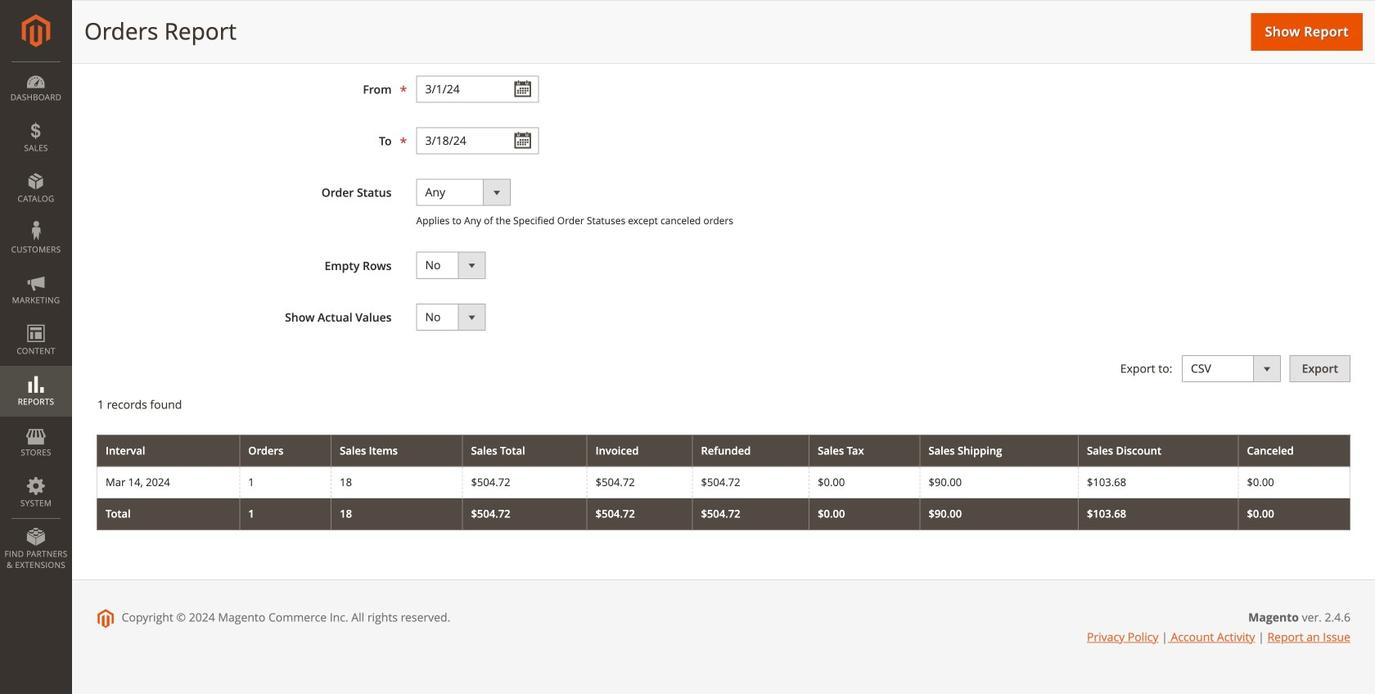 Task type: vqa. For each thing, say whether or not it's contained in the screenshot.
menu
no



Task type: describe. For each thing, give the bounding box(es) containing it.
magento admin panel image
[[22, 14, 50, 47]]



Task type: locate. For each thing, give the bounding box(es) containing it.
None text field
[[416, 76, 539, 103], [416, 127, 539, 154], [416, 76, 539, 103], [416, 127, 539, 154]]

menu bar
[[0, 61, 72, 579]]



